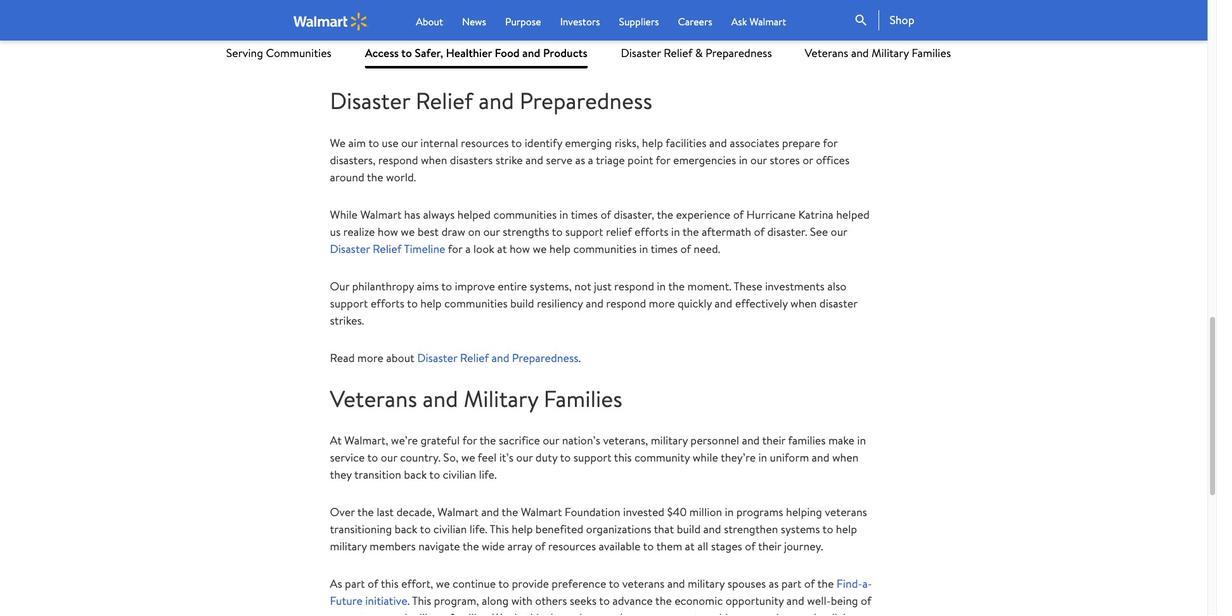 Task type: vqa. For each thing, say whether or not it's contained in the screenshot.
ACTIONS
no



Task type: locate. For each thing, give the bounding box(es) containing it.
back inside at walmart, we're grateful for the sacrifice our nation's veterans, military personnel and their families make in service to our country. so, we feel it's our duty to support this community while they're in uniform and when they transition back to civilian life.
[[404, 467, 427, 483]]

access to safer, healthier food and products link
[[497, 52, 711, 68]]

this up initiative
[[381, 576, 399, 592]]

internal
[[421, 135, 458, 151]]

preference
[[552, 576, 606, 592]]

0 vertical spatial a
[[588, 152, 593, 168]]

to inside while walmart has always helped communities in times of disaster, the experience of hurricane katrina helped us realize how we best draw on our strengths to support relief efforts in the aftermath of disaster. see our disaster relief timeline for a look at how we help communities in times of need.
[[552, 224, 563, 240]]

0 vertical spatial resources
[[461, 135, 509, 151]]

2 vertical spatial .
[[407, 593, 410, 609]]

preparedness for disaster relief and preparedness
[[520, 85, 652, 117]]

build down the $40 on the bottom right
[[677, 521, 701, 537]]

how
[[417, 52, 438, 68], [378, 224, 398, 240], [510, 241, 530, 257]]

strike
[[496, 152, 523, 168]]

access
[[497, 52, 529, 68]]

1 vertical spatial veterans
[[330, 383, 417, 415]]

a down emerging
[[588, 152, 593, 168]]

this up wide
[[490, 521, 509, 537]]

help inside our philanthropy aims to improve entire systems, not just respond in the moment. these investments also support efforts to help communities build resiliency and respond more quickly and effectively when disaster strikes.
[[421, 295, 442, 311]]

when inside our philanthropy aims to improve entire systems, not just respond in the moment. these investments also support efforts to help communities build resiliency and respond more quickly and effectively when disaster strikes.
[[791, 295, 817, 311]]

0 horizontal spatial we
[[330, 135, 346, 151]]

2 vertical spatial support
[[574, 450, 612, 466]]

. down effort,
[[407, 593, 410, 609]]

1 horizontal spatial how
[[417, 52, 438, 68]]

initiative
[[365, 593, 407, 609]]

0 horizontal spatial a
[[465, 241, 471, 257]]

1 vertical spatial about
[[386, 350, 415, 366]]

1 horizontal spatial .
[[579, 350, 581, 366]]

read for read more about
[[330, 350, 355, 366]]

seeks
[[570, 593, 597, 609]]

in left moment.
[[657, 278, 666, 294]]

times left need.
[[651, 241, 678, 257]]

communities down "relief"
[[573, 241, 637, 257]]

a left look
[[465, 241, 471, 257]]

part up campaigns
[[782, 576, 802, 592]]

the up feel
[[480, 433, 496, 449]]

0 vertical spatial as
[[575, 152, 585, 168]]

1 vertical spatial life.
[[470, 521, 487, 537]]

1 vertical spatial we
[[492, 610, 508, 615]]

life. down feel
[[479, 467, 497, 483]]

serving
[[226, 45, 263, 61]]

more inside our philanthropy aims to improve entire systems, not just respond in the moment. these investments also support efforts to help communities build resiliency and respond more quickly and effectively when disaster strikes.
[[649, 295, 675, 311]]

1 horizontal spatial provide
[[512, 576, 549, 592]]

about button
[[416, 14, 443, 29]]

foundation
[[565, 504, 621, 520]]

0 vertical spatial veterans
[[805, 45, 849, 61]]

continue
[[453, 576, 496, 592]]

build inside our philanthropy aims to improve entire systems, not just respond in the moment. these investments also support efforts to help communities build resiliency and respond more quickly and effectively when disaster strikes.
[[510, 295, 534, 311]]

1 horizontal spatial helped
[[836, 207, 870, 222]]

0 horizontal spatial at
[[497, 241, 507, 257]]

1 vertical spatial resources
[[548, 539, 596, 554]]

philanthropy
[[352, 278, 414, 294]]

access
[[365, 45, 399, 61]]

veterans and military families down read more about disaster relief and preparedness .
[[330, 383, 623, 415]]

. right the &
[[711, 52, 713, 68]]

1 vertical spatial respond
[[614, 278, 654, 294]]

0 vertical spatial civilian
[[443, 467, 476, 483]]

this down effort,
[[412, 593, 431, 609]]

at inside over the last decade, walmart and the walmart foundation invested $40 million in programs helping veterans transitioning back to civilian life. this help benefited organizations that build and strengthen systems to help military members navigate the wide array of resources available to them at all stages of their journey.
[[685, 539, 695, 554]]

1 vertical spatial efforts
[[371, 295, 405, 311]]

emerging
[[565, 135, 612, 151]]

0 vertical spatial at
[[497, 241, 507, 257]]

military inside over the last decade, walmart and the walmart foundation invested $40 million in programs helping veterans transitioning back to civilian life. this help benefited organizations that build and strengthen systems to help military members navigate the wide array of resources available to them at all stages of their journey.
[[330, 539, 367, 554]]

always
[[423, 207, 455, 222]]

military inside 'veterans and military families' link
[[872, 45, 909, 61]]

of down strengthen
[[745, 539, 756, 554]]

1 read from the top
[[330, 52, 355, 68]]

as down emerging
[[575, 152, 585, 168]]

2 horizontal spatial how
[[510, 241, 530, 257]]

for up offices
[[823, 135, 838, 151]]

the left world.
[[367, 169, 383, 185]]

1 horizontal spatial build
[[677, 521, 701, 537]]

0 horizontal spatial this
[[381, 576, 399, 592]]

0 vertical spatial preparedness
[[706, 45, 772, 61]]

back down 'decade,'
[[395, 521, 418, 537]]

0 horizontal spatial resources
[[461, 135, 509, 151]]

we left aim
[[330, 135, 346, 151]]

0 vertical spatial their
[[762, 433, 786, 449]]

at
[[497, 241, 507, 257], [685, 539, 695, 554]]

1 horizontal spatial at
[[685, 539, 695, 554]]

life. up wide
[[470, 521, 487, 537]]

0 vertical spatial back
[[404, 467, 427, 483]]

read down 'strikes.'
[[330, 350, 355, 366]]

how down strengths
[[510, 241, 530, 257]]

for right point
[[656, 152, 671, 168]]

offices
[[816, 152, 850, 168]]

for right grateful in the bottom of the page
[[462, 433, 477, 449]]

build down 'entire'
[[510, 295, 534, 311]]

families
[[912, 45, 951, 61], [544, 383, 623, 415]]

0 vertical spatial this
[[614, 450, 632, 466]]

veterans up "advance"
[[622, 576, 665, 592]]

news
[[462, 15, 486, 29]]

2 horizontal spatial when
[[832, 450, 859, 466]]

.
[[711, 52, 713, 68], [579, 350, 581, 366], [407, 593, 410, 609]]

resources
[[461, 135, 509, 151], [548, 539, 596, 554]]

0 vertical spatial veterans
[[825, 504, 867, 520]]

find-a- future initiative
[[330, 576, 872, 609]]

shop link
[[879, 10, 915, 30]]

as up the opportunity
[[769, 576, 779, 592]]

1 part from the left
[[345, 576, 365, 592]]

in
[[739, 152, 748, 168], [560, 207, 568, 222], [671, 224, 680, 240], [640, 241, 648, 257], [657, 278, 666, 294], [857, 433, 866, 449], [759, 450, 767, 466], [725, 504, 734, 520]]

suppliers
[[619, 15, 659, 29]]

2 vertical spatial how
[[510, 241, 530, 257]]

civilian
[[443, 467, 476, 483], [434, 521, 467, 537]]

this
[[490, 521, 509, 537], [412, 593, 431, 609]]

home image
[[293, 12, 369, 30]]

being
[[831, 593, 858, 609]]

1 vertical spatial this
[[412, 593, 431, 609]]

0 horizontal spatial times
[[571, 207, 598, 222]]

1 vertical spatial veterans and military families
[[330, 383, 623, 415]]

0 horizontal spatial provide
[[457, 52, 494, 68]]

2 vertical spatial when
[[832, 450, 859, 466]]

0 horizontal spatial part
[[345, 576, 365, 592]]

military
[[872, 45, 909, 61], [464, 383, 538, 415]]

more down 'strikes.'
[[358, 350, 384, 366]]

the up "programs,"
[[656, 593, 672, 609]]

of up aftermath
[[733, 207, 744, 222]]

military inside at walmart, we're grateful for the sacrifice our nation's veterans, military personnel and their families make in service to our country. so, we feel it's our duty to support this community while they're in uniform and when they transition back to civilian life.
[[651, 433, 688, 449]]

1 vertical spatial their
[[758, 539, 782, 554]]

disaster relief & preparedness link
[[621, 38, 772, 68]]

2 about from the top
[[386, 350, 415, 366]]

to inside the . this program, along with others seeks to advance the economic opportunity and well-being of our veteran and military families. we do this through several programs, partnerships, campaigns and policies.
[[599, 593, 610, 609]]

we down strengths
[[533, 241, 547, 257]]

1 vertical spatial more
[[649, 295, 675, 311]]

1 vertical spatial at
[[685, 539, 695, 554]]

disaster
[[621, 45, 661, 61], [330, 85, 410, 117], [330, 241, 370, 257], [417, 350, 457, 366]]

1 vertical spatial build
[[677, 521, 701, 537]]

veterans right helping
[[825, 504, 867, 520]]

2 vertical spatial communities
[[444, 295, 508, 311]]

navigate
[[419, 539, 460, 554]]

times
[[571, 207, 598, 222], [651, 241, 678, 257]]

how up disaster relief timeline link
[[378, 224, 398, 240]]

efforts down disaster,
[[635, 224, 669, 240]]

preparedness up emerging
[[520, 85, 652, 117]]

1 about from the top
[[386, 52, 415, 68]]

2 horizontal spatial .
[[711, 52, 713, 68]]

available
[[599, 539, 641, 554]]

more for read more about disaster relief and preparedness .
[[358, 350, 384, 366]]

helped right katrina
[[836, 207, 870, 222]]

0 vertical spatial more
[[358, 52, 384, 68]]

communities down improve
[[444, 295, 508, 311]]

about for disaster
[[386, 350, 415, 366]]

provide left "food"
[[457, 52, 494, 68]]

help up point
[[642, 135, 663, 151]]

world.
[[386, 169, 416, 185]]

uniform
[[770, 450, 809, 466]]

when down investments
[[791, 295, 817, 311]]

1 horizontal spatial this
[[526, 610, 544, 615]]

more left quickly
[[649, 295, 675, 311]]

we down about
[[441, 52, 455, 68]]

0 vertical spatial this
[[490, 521, 509, 537]]

1 horizontal spatial resources
[[548, 539, 596, 554]]

1 horizontal spatial this
[[490, 521, 509, 537]]

this down 'with'
[[526, 610, 544, 615]]

life. inside over the last decade, walmart and the walmart foundation invested $40 million in programs helping veterans transitioning back to civilian life. this help benefited organizations that build and strengthen systems to help military members navigate the wide array of resources available to them at all stages of their journey.
[[470, 521, 487, 537]]

1 vertical spatial this
[[381, 576, 399, 592]]

0 horizontal spatial build
[[510, 295, 534, 311]]

communities
[[494, 207, 557, 222], [573, 241, 637, 257], [444, 295, 508, 311]]

respond up world.
[[378, 152, 418, 168]]

efforts inside our philanthropy aims to improve entire systems, not just respond in the moment. these investments also support efforts to help communities build resiliency and respond more quickly and effectively when disaster strikes.
[[371, 295, 405, 311]]

civilian down the so,
[[443, 467, 476, 483]]

0 vertical spatial families
[[912, 45, 951, 61]]

their inside at walmart, we're grateful for the sacrifice our nation's veterans, military personnel and their families make in service to our country. so, we feel it's our duty to support this community while they're in uniform and when they transition back to civilian life.
[[762, 433, 786, 449]]

their up uniform
[[762, 433, 786, 449]]

military down transitioning
[[330, 539, 367, 554]]

0 vertical spatial support
[[565, 224, 603, 240]]

in down associates
[[739, 152, 748, 168]]

their
[[762, 433, 786, 449], [758, 539, 782, 554]]

we inside at walmart, we're grateful for the sacrifice our nation's veterans, military personnel and their families make in service to our country. so, we feel it's our duty to support this community while they're in uniform and when they transition back to civilian life.
[[461, 450, 475, 466]]

1 horizontal spatial as
[[769, 576, 779, 592]]

read left access
[[330, 52, 355, 68]]

1 horizontal spatial we
[[492, 610, 508, 615]]

1 horizontal spatial veterans
[[825, 504, 867, 520]]

0 vertical spatial when
[[421, 152, 447, 168]]

military
[[651, 433, 688, 449], [330, 539, 367, 554], [688, 576, 725, 592], [410, 610, 447, 615]]

relief
[[606, 224, 632, 240]]

0 vertical spatial efforts
[[635, 224, 669, 240]]

1 vertical spatial families
[[544, 383, 623, 415]]

0 vertical spatial respond
[[378, 152, 418, 168]]

ask
[[732, 15, 747, 29]]

efforts down philanthropy
[[371, 295, 405, 311]]

help up systems,
[[550, 241, 571, 257]]

1 horizontal spatial times
[[651, 241, 678, 257]]

1 vertical spatial communities
[[573, 241, 637, 257]]

more
[[358, 52, 384, 68], [649, 295, 675, 311], [358, 350, 384, 366]]

this inside the . this program, along with others seeks to advance the economic opportunity and well-being of our veteran and military families. we do this through several programs, partnerships, campaigns and policies.
[[526, 610, 544, 615]]

of inside the . this program, along with others seeks to advance the economic opportunity and well-being of our veteran and military families. we do this through several programs, partnerships, campaigns and policies.
[[861, 593, 872, 609]]

how down about dropdown button
[[417, 52, 438, 68]]

help inside while walmart has always helped communities in times of disaster, the experience of hurricane katrina helped us realize how we best draw on our strengths to support relief efforts in the aftermath of disaster. see our disaster relief timeline for a look at how we help communities in times of need.
[[550, 241, 571, 257]]

not
[[575, 278, 591, 294]]

this inside the . this program, along with others seeks to advance the economic opportunity and well-being of our veteran and military families. we do this through several programs, partnerships, campaigns and policies.
[[412, 593, 431, 609]]

0 vertical spatial military
[[872, 45, 909, 61]]

investments
[[765, 278, 825, 294]]

our down associates
[[751, 152, 767, 168]]

1 vertical spatial military
[[464, 383, 538, 415]]

quickly
[[678, 295, 712, 311]]

1 horizontal spatial when
[[791, 295, 817, 311]]

help
[[642, 135, 663, 151], [550, 241, 571, 257], [421, 295, 442, 311], [512, 521, 533, 537], [836, 521, 857, 537]]

1 vertical spatial veterans
[[622, 576, 665, 592]]

country.
[[400, 450, 441, 466]]

respond inside we aim to use our internal resources to identify emerging risks, help facilities and associates prepare for disasters, respond when disasters strike and serve as a triage point for emergencies in our stores or offices around the world.
[[378, 152, 418, 168]]

grateful
[[421, 433, 460, 449]]

resources inside we aim to use our internal resources to identify emerging risks, help facilities and associates prepare for disasters, respond when disasters strike and serve as a triage point for emergencies in our stores or offices around the world.
[[461, 135, 509, 151]]

communities up strengths
[[494, 207, 557, 222]]

civilian up navigate
[[434, 521, 467, 537]]

facilities
[[666, 135, 707, 151]]

1 vertical spatial civilian
[[434, 521, 467, 537]]

make
[[829, 433, 855, 449]]

in right they're
[[759, 450, 767, 466]]

this inside over the last decade, walmart and the walmart foundation invested $40 million in programs helping veterans transitioning back to civilian life. this help benefited organizations that build and strengthen systems to help military members navigate the wide array of resources available to them at all stages of their journey.
[[490, 521, 509, 537]]

2 part from the left
[[782, 576, 802, 592]]

families
[[788, 433, 826, 449]]

prepare
[[782, 135, 821, 151]]

support left "relief"
[[565, 224, 603, 240]]

0 horizontal spatial efforts
[[371, 295, 405, 311]]

military down "disaster relief and preparedness" link
[[464, 383, 538, 415]]

families down shop
[[912, 45, 951, 61]]

of up initiative
[[368, 576, 378, 592]]

0 vertical spatial we
[[330, 135, 346, 151]]

1 horizontal spatial a
[[588, 152, 593, 168]]

2 vertical spatial more
[[358, 350, 384, 366]]

the inside our philanthropy aims to improve entire systems, not just respond in the moment. these investments also support efforts to help communities build resiliency and respond more quickly and effectively when disaster strikes.
[[668, 278, 685, 294]]

civilian inside over the last decade, walmart and the walmart foundation invested $40 million in programs helping veterans transitioning back to civilian life. this help benefited organizations that build and strengthen systems to help military members navigate the wide array of resources available to them at all stages of their journey.
[[434, 521, 467, 537]]

0 horizontal spatial as
[[575, 152, 585, 168]]

about for how
[[386, 52, 415, 68]]

the inside we aim to use our internal resources to identify emerging risks, help facilities and associates prepare for disasters, respond when disasters strike and serve as a triage point for emergencies in our stores or offices around the world.
[[367, 169, 383, 185]]

invested
[[623, 504, 665, 520]]

of down hurricane
[[754, 224, 765, 240]]

timeline
[[404, 241, 445, 257]]

respond
[[378, 152, 418, 168], [614, 278, 654, 294], [606, 295, 646, 311]]

0 horizontal spatial .
[[407, 593, 410, 609]]

disaster
[[820, 295, 858, 311]]

when inside we aim to use our internal resources to identify emerging risks, help facilities and associates prepare for disasters, respond when disasters strike and serve as a triage point for emergencies in our stores or offices around the world.
[[421, 152, 447, 168]]

helped up on
[[458, 207, 491, 222]]

2 read from the top
[[330, 350, 355, 366]]

we inside the . this program, along with others seeks to advance the economic opportunity and well-being of our veteran and military families. we do this through several programs, partnerships, campaigns and policies.
[[492, 610, 508, 615]]

1 vertical spatial support
[[330, 295, 368, 311]]

respond down 'just'
[[606, 295, 646, 311]]

wide
[[482, 539, 505, 554]]

this down veterans, at the bottom
[[614, 450, 632, 466]]

support inside our philanthropy aims to improve entire systems, not just respond in the moment. these investments also support efforts to help communities build resiliency and respond more quickly and effectively when disaster strikes.
[[330, 295, 368, 311]]

as
[[330, 576, 342, 592]]

veterans and military families
[[805, 45, 951, 61], [330, 383, 623, 415]]

walmart inside while walmart has always helped communities in times of disaster, the experience of hurricane katrina helped us realize how we best draw on our strengths to support relief efforts in the aftermath of disaster. see our disaster relief timeline for a look at how we help communities in times of need.
[[360, 207, 402, 222]]

at left all
[[685, 539, 695, 554]]

disaster.
[[768, 224, 807, 240]]

0 vertical spatial veterans and military families
[[805, 45, 951, 61]]

disaster inside while walmart has always helped communities in times of disaster, the experience of hurricane katrina helped us realize how we best draw on our strengths to support relief efforts in the aftermath of disaster. see our disaster relief timeline for a look at how we help communities in times of need.
[[330, 241, 370, 257]]

relief inside while walmart has always helped communities in times of disaster, the experience of hurricane katrina helped us realize how we best draw on our strengths to support relief efforts in the aftermath of disaster. see our disaster relief timeline for a look at how we help communities in times of need.
[[373, 241, 402, 257]]

more down home image
[[358, 52, 384, 68]]

we right the so,
[[461, 450, 475, 466]]

1 vertical spatial when
[[791, 295, 817, 311]]

stages
[[711, 539, 742, 554]]

resources down benefited in the left bottom of the page
[[548, 539, 596, 554]]

the up quickly
[[668, 278, 685, 294]]

0 horizontal spatial veterans
[[622, 576, 665, 592]]

of up "well-"
[[804, 576, 815, 592]]

this
[[614, 450, 632, 466], [381, 576, 399, 592], [526, 610, 544, 615]]

read more about how we provide access to safer, healthier food and products .
[[330, 52, 713, 68]]

just
[[594, 278, 612, 294]]

in inside our philanthropy aims to improve entire systems, not just respond in the moment. these investments also support efforts to help communities build resiliency and respond more quickly and effectively when disaster strikes.
[[657, 278, 666, 294]]

our
[[401, 135, 418, 151], [751, 152, 767, 168], [483, 224, 500, 240], [831, 224, 848, 240], [543, 433, 559, 449], [381, 450, 397, 466], [516, 450, 533, 466], [330, 610, 347, 615]]

emergencies
[[673, 152, 736, 168]]

1 vertical spatial back
[[395, 521, 418, 537]]

the up "well-"
[[818, 576, 834, 592]]

investors button
[[560, 14, 600, 29]]

1 vertical spatial provide
[[512, 576, 549, 592]]

their down strengthen
[[758, 539, 782, 554]]

ask walmart
[[732, 15, 786, 29]]

life.
[[479, 467, 497, 483], [470, 521, 487, 537]]

veterans and military families down "search"
[[805, 45, 951, 61]]

personnel
[[691, 433, 739, 449]]

for down draw
[[448, 241, 463, 257]]

1 horizontal spatial part
[[782, 576, 802, 592]]

resources up disasters
[[461, 135, 509, 151]]

access to safer, healthier food and products link
[[364, 38, 588, 68]]

as
[[575, 152, 585, 168], [769, 576, 779, 592]]

the inside at walmart, we're grateful for the sacrifice our nation's veterans, military personnel and their families make in service to our country. so, we feel it's our duty to support this community while they're in uniform and when they transition back to civilian life.
[[480, 433, 496, 449]]

or
[[803, 152, 813, 168]]

2 vertical spatial this
[[526, 610, 544, 615]]

provide up 'with'
[[512, 576, 549, 592]]

and
[[523, 45, 541, 61], [851, 45, 869, 61], [646, 52, 664, 68], [479, 85, 514, 117], [709, 135, 727, 151], [526, 152, 543, 168], [586, 295, 604, 311], [715, 295, 733, 311], [492, 350, 509, 366], [423, 383, 458, 415], [742, 433, 760, 449], [812, 450, 830, 466], [481, 504, 499, 520], [704, 521, 721, 537], [667, 576, 685, 592], [787, 593, 805, 609], [390, 610, 407, 615], [799, 610, 817, 615]]

0 vertical spatial about
[[386, 52, 415, 68]]

of down a-
[[861, 593, 872, 609]]

times left disaster,
[[571, 207, 598, 222]]

military down program,
[[410, 610, 447, 615]]

veterans
[[805, 45, 849, 61], [330, 383, 417, 415]]

0 vertical spatial read
[[330, 52, 355, 68]]

walmart up navigate
[[438, 504, 479, 520]]

at right look
[[497, 241, 507, 257]]

news button
[[462, 14, 486, 29]]

0 vertical spatial .
[[711, 52, 713, 68]]



Task type: describe. For each thing, give the bounding box(es) containing it.
as inside we aim to use our internal resources to identify emerging risks, help facilities and associates prepare for disasters, respond when disasters strike and serve as a triage point for emergencies in our stores or offices around the world.
[[575, 152, 585, 168]]

members
[[370, 539, 416, 554]]

look
[[474, 241, 495, 257]]

use
[[382, 135, 399, 151]]

their inside over the last decade, walmart and the walmart foundation invested $40 million in programs helping veterans transitioning back to civilian life. this help benefited organizations that build and strengthen systems to help military members navigate the wide array of resources available to them at all stages of their journey.
[[758, 539, 782, 554]]

we down the has
[[401, 224, 415, 240]]

they
[[330, 467, 352, 483]]

helping
[[786, 504, 822, 520]]

the right disaster,
[[657, 207, 673, 222]]

transitioning
[[330, 521, 392, 537]]

when inside at walmart, we're grateful for the sacrifice our nation's veterans, military personnel and their families make in service to our country. so, we feel it's our duty to support this community while they're in uniform and when they transition back to civilian life.
[[832, 450, 859, 466]]

help inside we aim to use our internal resources to identify emerging risks, help facilities and associates prepare for disasters, respond when disasters strike and serve as a triage point for emergencies in our stores or offices around the world.
[[642, 135, 663, 151]]

the left wide
[[463, 539, 479, 554]]

them
[[657, 539, 682, 554]]

at inside while walmart has always helped communities in times of disaster, the experience of hurricane katrina helped us realize how we best draw on our strengths to support relief efforts in the aftermath of disaster. see our disaster relief timeline for a look at how we help communities in times of need.
[[497, 241, 507, 257]]

economic
[[675, 593, 723, 609]]

of right array
[[535, 539, 546, 554]]

best
[[418, 224, 439, 240]]

moment.
[[688, 278, 732, 294]]

over the last decade, walmart and the walmart foundation invested $40 million in programs helping veterans transitioning back to civilian life. this help benefited organizations that build and strengthen systems to help military members navigate the wide array of resources available to them at all stages of their journey.
[[330, 504, 867, 554]]

this inside at walmart, we're grateful for the sacrifice our nation's veterans, military personnel and their families make in service to our country. so, we feel it's our duty to support this community while they're in uniform and when they transition back to civilian life.
[[614, 450, 632, 466]]

1 vertical spatial times
[[651, 241, 678, 257]]

$40
[[667, 504, 687, 520]]

shop
[[890, 12, 915, 28]]

1 helped from the left
[[458, 207, 491, 222]]

0 horizontal spatial how
[[378, 224, 398, 240]]

. inside the . this program, along with others seeks to advance the economic opportunity and well-being of our veteran and military families. we do this through several programs, partnerships, campaigns and policies.
[[407, 593, 410, 609]]

military up economic
[[688, 576, 725, 592]]

while
[[330, 207, 358, 222]]

we inside we aim to use our internal resources to identify emerging risks, help facilities and associates prepare for disasters, respond when disasters strike and serve as a triage point for emergencies in our stores or offices around the world.
[[330, 135, 346, 151]]

safer,
[[545, 52, 572, 68]]

find-
[[837, 576, 863, 592]]

0 horizontal spatial veterans
[[330, 383, 417, 415]]

careers
[[678, 15, 712, 29]]

walmart right ask
[[750, 15, 786, 29]]

purpose button
[[505, 14, 541, 29]]

families.
[[450, 610, 490, 615]]

in right make
[[857, 433, 866, 449]]

food
[[621, 52, 644, 68]]

serve
[[546, 152, 573, 168]]

life. inside at walmart, we're grateful for the sacrifice our nation's veterans, military personnel and their families make in service to our country. so, we feel it's our duty to support this community while they're in uniform and when they transition back to civilian life.
[[479, 467, 497, 483]]

disaster relief and preparedness link
[[417, 350, 579, 366]]

in inside we aim to use our internal resources to identify emerging risks, help facilities and associates prepare for disasters, respond when disasters strike and serve as a triage point for emergencies in our stores or offices around the world.
[[739, 152, 748, 168]]

support inside at walmart, we're grateful for the sacrifice our nation's veterans, military personnel and their families make in service to our country. so, we feel it's our duty to support this community while they're in uniform and when they transition back to civilian life.
[[574, 450, 612, 466]]

transition
[[354, 467, 401, 483]]

our up duty
[[543, 433, 559, 449]]

sacrifice
[[499, 433, 540, 449]]

point
[[628, 152, 653, 168]]

a inside while walmart has always helped communities in times of disaster, the experience of hurricane katrina helped us realize how we best draw on our strengths to support relief efforts in the aftermath of disaster. see our disaster relief timeline for a look at how we help communities in times of need.
[[465, 241, 471, 257]]

0 horizontal spatial military
[[464, 383, 538, 415]]

stores
[[770, 152, 800, 168]]

safer,
[[415, 45, 443, 61]]

of up "relief"
[[601, 207, 611, 222]]

our philanthropy aims to improve entire systems, not just respond in the moment. these investments also support efforts to help communities build resiliency and respond more quickly and effectively when disaster strikes.
[[330, 278, 858, 328]]

in inside over the last decade, walmart and the walmart foundation invested $40 million in programs helping veterans transitioning back to civilian life. this help benefited organizations that build and strengthen systems to help military members navigate the wide array of resources available to them at all stages of their journey.
[[725, 504, 734, 520]]

programs
[[737, 504, 783, 520]]

2 helped from the left
[[836, 207, 870, 222]]

last
[[377, 504, 394, 520]]

0 horizontal spatial families
[[544, 383, 623, 415]]

in down experience
[[671, 224, 680, 240]]

walmart up benefited in the left bottom of the page
[[521, 504, 562, 520]]

build inside over the last decade, walmart and the walmart foundation invested $40 million in programs helping veterans transitioning back to civilian life. this help benefited organizations that build and strengthen systems to help military members navigate the wide array of resources available to them at all stages of their journey.
[[677, 521, 701, 537]]

we're
[[391, 433, 418, 449]]

need.
[[694, 241, 721, 257]]

in down disaster,
[[640, 241, 648, 257]]

has
[[404, 207, 420, 222]]

support inside while walmart has always helped communities in times of disaster, the experience of hurricane katrina helped us realize how we best draw on our strengths to support relief efforts in the aftermath of disaster. see our disaster relief timeline for a look at how we help communities in times of need.
[[565, 224, 603, 240]]

strengthen
[[724, 521, 778, 537]]

veterans,
[[603, 433, 648, 449]]

more for read more about how we provide access to safer, healthier food and products .
[[358, 52, 384, 68]]

at walmart, we're grateful for the sacrifice our nation's veterans, military personnel and their families make in service to our country. so, we feel it's our duty to support this community while they're in uniform and when they transition back to civilian life.
[[330, 433, 866, 483]]

identify
[[525, 135, 562, 151]]

the down experience
[[683, 224, 699, 240]]

risks,
[[615, 135, 639, 151]]

as part of this effort, we continue to provide preference to veterans and military spouses as part of the
[[330, 576, 837, 592]]

service
[[330, 450, 365, 466]]

0 vertical spatial times
[[571, 207, 598, 222]]

do
[[511, 610, 523, 615]]

decade,
[[397, 504, 435, 520]]

0 vertical spatial how
[[417, 52, 438, 68]]

policies.
[[820, 610, 859, 615]]

military inside the . this program, along with others seeks to advance the economic opportunity and well-being of our veteran and military families. we do this through several programs, partnerships, campaigns and policies.
[[410, 610, 447, 615]]

spouses
[[728, 576, 766, 592]]

healthier
[[446, 45, 492, 61]]

our right use
[[401, 135, 418, 151]]

resources inside over the last decade, walmart and the walmart foundation invested $40 million in programs helping veterans transitioning back to civilian life. this help benefited organizations that build and strengthen systems to help military members navigate the wide array of resources available to them at all stages of their journey.
[[548, 539, 596, 554]]

search
[[854, 13, 869, 28]]

over
[[330, 504, 355, 520]]

disaster relief and preparedness
[[330, 85, 652, 117]]

1 horizontal spatial veterans and military families
[[805, 45, 951, 61]]

the up array
[[502, 504, 518, 520]]

back inside over the last decade, walmart and the walmart foundation invested $40 million in programs helping veterans transitioning back to civilian life. this help benefited organizations that build and strengthen systems to help military members navigate the wide array of resources available to them at all stages of their journey.
[[395, 521, 418, 537]]

walmart,
[[344, 433, 388, 449]]

well-
[[807, 593, 831, 609]]

improve
[[455, 278, 495, 294]]

civilian inside at walmart, we're grateful for the sacrifice our nation's veterans, military personnel and their families make in service to our country. so, we feel it's our duty to support this community while they're in uniform and when they transition back to civilian life.
[[443, 467, 476, 483]]

community
[[635, 450, 690, 466]]

with
[[511, 593, 533, 609]]

effort,
[[401, 576, 433, 592]]

aim
[[348, 135, 366, 151]]

we up program,
[[436, 576, 450, 592]]

all
[[698, 539, 708, 554]]

strengths
[[503, 224, 549, 240]]

disaster,
[[614, 207, 654, 222]]

partnerships,
[[678, 610, 742, 615]]

in down serve
[[560, 207, 568, 222]]

2 vertical spatial respond
[[606, 295, 646, 311]]

our right the see
[[831, 224, 848, 240]]

healthier
[[574, 52, 618, 68]]

products
[[543, 45, 588, 61]]

our up transition
[[381, 450, 397, 466]]

for inside while walmart has always helped communities in times of disaster, the experience of hurricane katrina helped us realize how we best draw on our strengths to support relief efforts in the aftermath of disaster. see our disaster relief timeline for a look at how we help communities in times of need.
[[448, 241, 463, 257]]

purpose
[[505, 15, 541, 29]]

the inside the . this program, along with others seeks to advance the economic opportunity and well-being of our veteran and military families. we do this through several programs, partnerships, campaigns and policies.
[[656, 593, 672, 609]]

food
[[495, 45, 520, 61]]

aims
[[417, 278, 439, 294]]

advance
[[613, 593, 653, 609]]

veterans inside over the last decade, walmart and the walmart foundation invested $40 million in programs helping veterans transitioning back to civilian life. this help benefited organizations that build and strengthen systems to help military members navigate the wide array of resources available to them at all stages of their journey.
[[825, 504, 867, 520]]

2 vertical spatial preparedness
[[512, 350, 579, 366]]

our inside the . this program, along with others seeks to advance the economic opportunity and well-being of our veteran and military families. we do this through several programs, partnerships, campaigns and policies.
[[330, 610, 347, 615]]

serving communities
[[226, 45, 332, 61]]

1 vertical spatial as
[[769, 576, 779, 592]]

for inside at walmart, we're grateful for the sacrifice our nation's veterans, military personnel and their families make in service to our country. so, we feel it's our duty to support this community while they're in uniform and when they transition back to civilian life.
[[462, 433, 477, 449]]

a inside we aim to use our internal resources to identify emerging risks, help facilities and associates prepare for disasters, respond when disasters strike and serve as a triage point for emergencies in our stores or offices around the world.
[[588, 152, 593, 168]]

help right systems
[[836, 521, 857, 537]]

our
[[330, 278, 350, 294]]

we aim to use our internal resources to identify emerging risks, help facilities and associates prepare for disasters, respond when disasters strike and serve as a triage point for emergencies in our stores or offices around the world.
[[330, 135, 850, 185]]

programs,
[[626, 610, 675, 615]]

about
[[416, 15, 443, 29]]

of left need.
[[681, 241, 691, 257]]

0 vertical spatial communities
[[494, 207, 557, 222]]

help up array
[[512, 521, 533, 537]]

disaster relief & preparedness
[[621, 45, 772, 61]]

organizations
[[586, 521, 651, 537]]

1 horizontal spatial families
[[912, 45, 951, 61]]

around
[[330, 169, 364, 185]]

0 vertical spatial provide
[[457, 52, 494, 68]]

efforts inside while walmart has always helped communities in times of disaster, the experience of hurricane katrina helped us realize how we best draw on our strengths to support relief efforts in the aftermath of disaster. see our disaster relief timeline for a look at how we help communities in times of need.
[[635, 224, 669, 240]]

preparedness for disaster relief & preparedness
[[706, 45, 772, 61]]

our right on
[[483, 224, 500, 240]]

feel
[[478, 450, 497, 466]]

these
[[734, 278, 763, 294]]

also
[[828, 278, 847, 294]]

communities inside our philanthropy aims to improve entire systems, not just respond in the moment. these investments also support efforts to help communities build resiliency and respond more quickly and effectively when disaster strikes.
[[444, 295, 508, 311]]

serving communities link
[[226, 38, 332, 68]]

the up transitioning
[[358, 504, 374, 520]]

read for read more about how we provide
[[330, 52, 355, 68]]

our down sacrifice
[[516, 450, 533, 466]]

us
[[330, 224, 341, 240]]

while
[[693, 450, 718, 466]]

investors
[[560, 15, 600, 29]]

others
[[535, 593, 567, 609]]

million
[[690, 504, 722, 520]]



